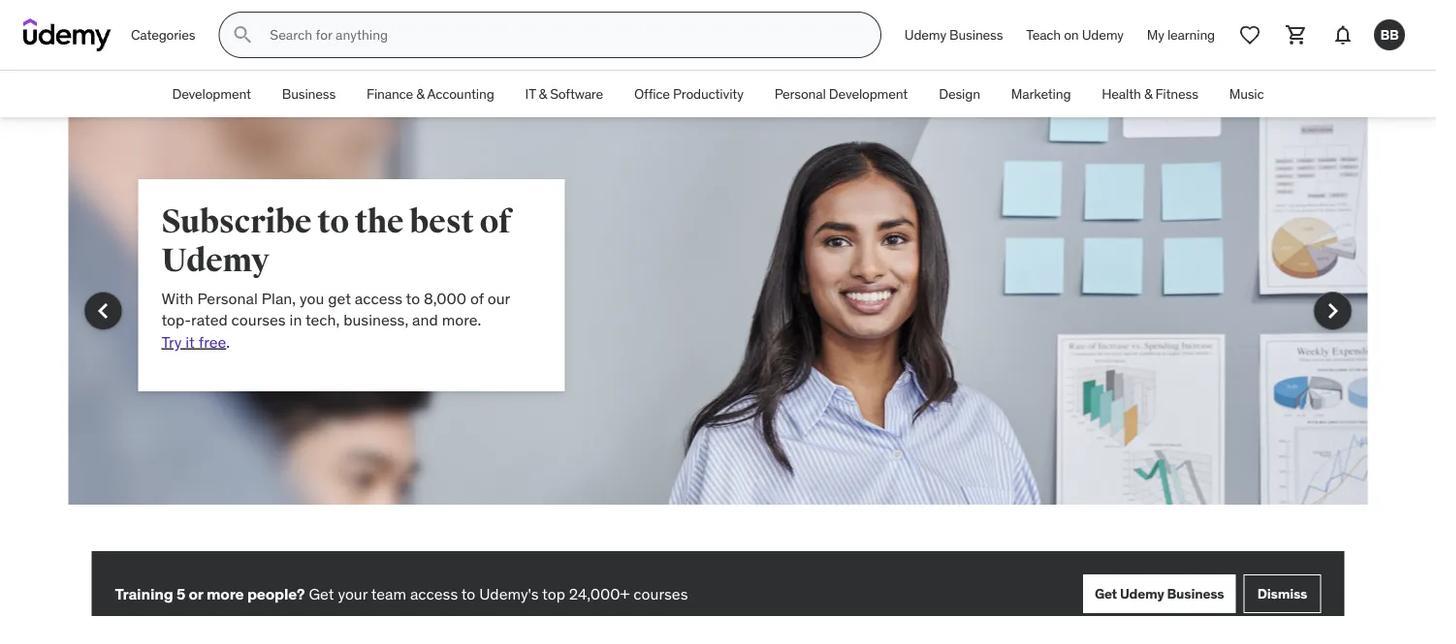 Task type: vqa. For each thing, say whether or not it's contained in the screenshot.
Health & Fitness in the right top of the page
yes



Task type: locate. For each thing, give the bounding box(es) containing it.
& right health
[[1144, 85, 1153, 103]]

learning
[[1168, 26, 1215, 43]]

my learning
[[1147, 26, 1215, 43]]

productivity
[[673, 85, 744, 103]]

get
[[328, 289, 351, 308]]

design
[[939, 85, 980, 103]]

software
[[550, 85, 603, 103]]

udemy inside "subscribe to the best of udemy with personal plan, you get access to 8,000 of our top-rated courses in tech, business, and more. try it free ."
[[161, 241, 269, 281]]

2 horizontal spatial &
[[1144, 85, 1153, 103]]

business up design
[[950, 26, 1003, 43]]

access inside "subscribe to the best of udemy with personal plan, you get access to 8,000 of our top-rated courses in tech, business, and more. try it free ."
[[355, 289, 403, 308]]

1 & from the left
[[416, 85, 425, 103]]

0 horizontal spatial personal
[[197, 289, 258, 308]]

0 vertical spatial access
[[355, 289, 403, 308]]

finance & accounting link
[[351, 71, 510, 117]]

categories button
[[119, 12, 207, 58]]

1 vertical spatial to
[[406, 289, 420, 308]]

it & software
[[525, 85, 603, 103]]

business inside get udemy business link
[[1167, 585, 1225, 603]]

1 horizontal spatial business
[[950, 26, 1003, 43]]

1 horizontal spatial &
[[539, 85, 547, 103]]

get
[[309, 584, 334, 604], [1095, 585, 1117, 603]]

2 & from the left
[[539, 85, 547, 103]]

2 vertical spatial to
[[461, 584, 476, 604]]

to
[[317, 202, 349, 242], [406, 289, 420, 308], [461, 584, 476, 604]]

dismiss
[[1258, 585, 1308, 603]]

it & software link
[[510, 71, 619, 117]]

free
[[199, 332, 226, 352]]

access right team
[[410, 584, 458, 604]]

or
[[189, 584, 203, 604]]

0 horizontal spatial development
[[172, 85, 251, 103]]

0 horizontal spatial &
[[416, 85, 425, 103]]

business left the finance
[[282, 85, 336, 103]]

0 vertical spatial business
[[950, 26, 1003, 43]]

development
[[172, 85, 251, 103], [829, 85, 908, 103]]

health
[[1102, 85, 1141, 103]]

my
[[1147, 26, 1165, 43]]

our
[[488, 289, 510, 308]]

0 horizontal spatial access
[[355, 289, 403, 308]]

& right the it
[[539, 85, 547, 103]]

to up and
[[406, 289, 420, 308]]

development left design
[[829, 85, 908, 103]]

marketing link
[[996, 71, 1087, 117]]

marketing
[[1011, 85, 1071, 103]]

accounting
[[427, 85, 494, 103]]

courses right 24,000+
[[634, 584, 688, 604]]

categories
[[131, 26, 195, 43]]

& for accounting
[[416, 85, 425, 103]]

2 development from the left
[[829, 85, 908, 103]]

8,000
[[424, 289, 467, 308]]

2 horizontal spatial to
[[461, 584, 476, 604]]

2 vertical spatial business
[[1167, 585, 1225, 603]]

more.
[[442, 310, 481, 330]]

carousel element
[[68, 117, 1368, 552]]

rated
[[191, 310, 228, 330]]

business left dismiss
[[1167, 585, 1225, 603]]

office productivity link
[[619, 71, 759, 117]]

access up business, on the bottom left of page
[[355, 289, 403, 308]]

business
[[950, 26, 1003, 43], [282, 85, 336, 103], [1167, 585, 1225, 603]]

2 horizontal spatial business
[[1167, 585, 1225, 603]]

0 vertical spatial to
[[317, 202, 349, 242]]

3 & from the left
[[1144, 85, 1153, 103]]

it
[[185, 332, 195, 352]]

wishlist image
[[1239, 23, 1262, 47]]

0 horizontal spatial to
[[317, 202, 349, 242]]

udemy image
[[23, 18, 112, 51]]

your
[[338, 584, 368, 604]]

submit search image
[[231, 23, 254, 47]]

dismiss button
[[1244, 575, 1322, 614]]

1 horizontal spatial to
[[406, 289, 420, 308]]

1 vertical spatial access
[[410, 584, 458, 604]]

teach on udemy
[[1026, 26, 1124, 43]]

personal
[[775, 85, 826, 103], [197, 289, 258, 308]]

personal up rated
[[197, 289, 258, 308]]

1 vertical spatial personal
[[197, 289, 258, 308]]

development down submit search image
[[172, 85, 251, 103]]

to left udemy's
[[461, 584, 476, 604]]

1 horizontal spatial courses
[[634, 584, 688, 604]]

0 vertical spatial personal
[[775, 85, 826, 103]]

access
[[355, 289, 403, 308], [410, 584, 458, 604]]

0 horizontal spatial courses
[[231, 310, 286, 330]]

personal right productivity
[[775, 85, 826, 103]]

with
[[161, 289, 194, 308]]

music
[[1230, 85, 1264, 103]]

1 vertical spatial business
[[282, 85, 336, 103]]

udemy's
[[479, 584, 539, 604]]

health & fitness
[[1102, 85, 1199, 103]]

&
[[416, 85, 425, 103], [539, 85, 547, 103], [1144, 85, 1153, 103]]

courses inside "subscribe to the best of udemy with personal plan, you get access to 8,000 of our top-rated courses in tech, business, and more. try it free ."
[[231, 310, 286, 330]]

next image
[[1318, 296, 1349, 327]]

courses down plan,
[[231, 310, 286, 330]]

shopping cart with 0 items image
[[1285, 23, 1308, 47]]

courses
[[231, 310, 286, 330], [634, 584, 688, 604]]

of
[[480, 202, 511, 242], [470, 289, 484, 308]]

tech,
[[305, 310, 340, 330]]

of right best
[[480, 202, 511, 242]]

to left the
[[317, 202, 349, 242]]

best
[[410, 202, 474, 242]]

health & fitness link
[[1087, 71, 1214, 117]]

0 vertical spatial courses
[[231, 310, 286, 330]]

0 horizontal spatial business
[[282, 85, 336, 103]]

5
[[176, 584, 185, 604]]

1 horizontal spatial development
[[829, 85, 908, 103]]

& right the finance
[[416, 85, 425, 103]]

of left our
[[470, 289, 484, 308]]

udemy
[[905, 26, 947, 43], [1082, 26, 1124, 43], [161, 241, 269, 281], [1120, 585, 1164, 603]]



Task type: describe. For each thing, give the bounding box(es) containing it.
business,
[[344, 310, 409, 330]]

0 horizontal spatial get
[[309, 584, 334, 604]]

you
[[300, 289, 324, 308]]

bb link
[[1367, 12, 1413, 58]]

my learning link
[[1136, 12, 1227, 58]]

team
[[371, 584, 406, 604]]

try it free link
[[161, 332, 226, 352]]

training 5 or more people? get your team access to udemy's top 24,000+ courses
[[115, 584, 688, 604]]

& for software
[[539, 85, 547, 103]]

udemy inside 'link'
[[1082, 26, 1124, 43]]

& for fitness
[[1144, 85, 1153, 103]]

subscribe to the best of udemy with personal plan, you get access to 8,000 of our top-rated courses in tech, business, and more. try it free .
[[161, 202, 511, 352]]

training
[[115, 584, 173, 604]]

the
[[355, 202, 404, 242]]

personal development link
[[759, 71, 924, 117]]

top
[[542, 584, 565, 604]]

try
[[161, 332, 182, 352]]

teach
[[1026, 26, 1061, 43]]

subscribe
[[161, 202, 312, 242]]

business inside business link
[[282, 85, 336, 103]]

office productivity
[[634, 85, 744, 103]]

1 vertical spatial of
[[470, 289, 484, 308]]

personal inside "subscribe to the best of udemy with personal plan, you get access to 8,000 of our top-rated courses in tech, business, and more. try it free ."
[[197, 289, 258, 308]]

0 vertical spatial of
[[480, 202, 511, 242]]

bb
[[1381, 26, 1399, 43]]

24,000+
[[569, 584, 630, 604]]

1 development from the left
[[172, 85, 251, 103]]

get udemy business
[[1095, 585, 1225, 603]]

previous image
[[88, 296, 119, 327]]

get udemy business link
[[1083, 575, 1236, 614]]

development link
[[157, 71, 267, 117]]

on
[[1064, 26, 1079, 43]]

1 vertical spatial courses
[[634, 584, 688, 604]]

Search for anything text field
[[266, 18, 857, 51]]

business inside udemy business link
[[950, 26, 1003, 43]]

people?
[[247, 584, 305, 604]]

1 horizontal spatial access
[[410, 584, 458, 604]]

design link
[[924, 71, 996, 117]]

teach on udemy link
[[1015, 12, 1136, 58]]

notifications image
[[1332, 23, 1355, 47]]

office
[[634, 85, 670, 103]]

more
[[206, 584, 244, 604]]

it
[[525, 85, 536, 103]]

finance & accounting
[[367, 85, 494, 103]]

plan,
[[262, 289, 296, 308]]

personal development
[[775, 85, 908, 103]]

fitness
[[1156, 85, 1199, 103]]

top-
[[161, 310, 191, 330]]

business link
[[267, 71, 351, 117]]

finance
[[367, 85, 413, 103]]

1 horizontal spatial personal
[[775, 85, 826, 103]]

udemy business link
[[893, 12, 1015, 58]]

in
[[290, 310, 302, 330]]

udemy business
[[905, 26, 1003, 43]]

1 horizontal spatial get
[[1095, 585, 1117, 603]]

.
[[226, 332, 230, 352]]

music link
[[1214, 71, 1280, 117]]

and
[[412, 310, 438, 330]]



